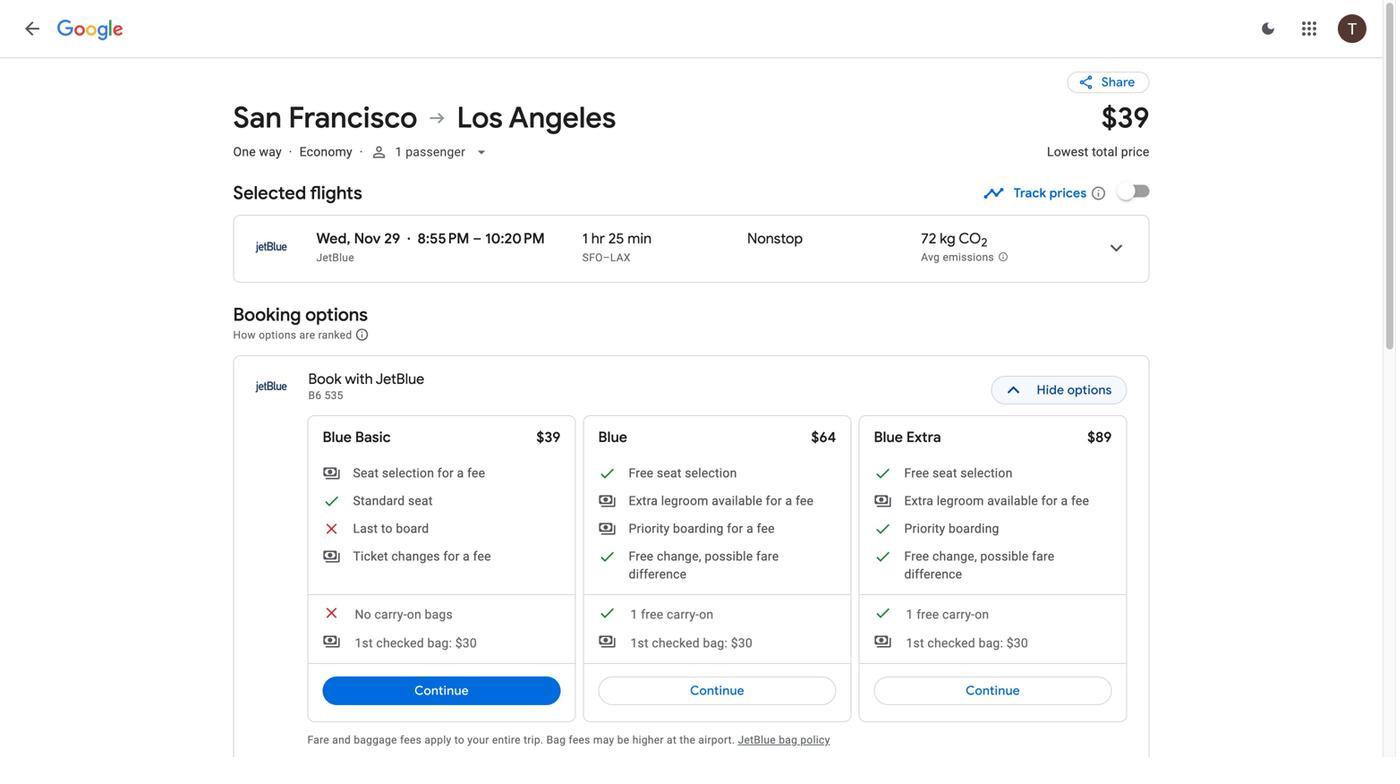 Task type: vqa. For each thing, say whether or not it's contained in the screenshot.
Terms
no



Task type: describe. For each thing, give the bounding box(es) containing it.
8:55 pm – 10:20 pm
[[418, 230, 545, 248]]

a for priority boarding for a fee
[[747, 521, 754, 536]]

free seat selection for blue extra
[[905, 466, 1013, 481]]

options for how
[[259, 329, 297, 342]]

blue for blue
[[598, 428, 628, 447]]

basic
[[355, 428, 391, 447]]

bag: for extra
[[979, 636, 1004, 651]]

first checked bag costs 30 us dollars element for blue extra
[[874, 633, 1028, 653]]

1 carry- from the left
[[375, 607, 407, 622]]

$30 for basic
[[455, 636, 477, 651]]

free change, possible fare difference for blue extra
[[905, 549, 1055, 582]]

– inside 1 hr 25 min sfo – lax
[[603, 252, 610, 264]]

Departure time: 8:55 PM. text field
[[418, 230, 470, 248]]

extra legroom available for a fee for blue extra
[[905, 494, 1090, 508]]

2  image from the left
[[360, 145, 363, 159]]

possible for $89
[[981, 549, 1029, 564]]

1 passenger
[[395, 145, 466, 159]]

priority boarding for a fee
[[629, 521, 775, 536]]

boarding for blue extra
[[949, 521, 1000, 536]]

nonstop
[[747, 230, 803, 248]]

extra for blue extra
[[905, 494, 934, 508]]

departing flight on wednesday, november 29. leaves san francisco international airport at 8:55 pm on wednesday, november 29 and arrives at los angeles international airport at 10:20 pm on wednesday, november 29. element
[[316, 230, 545, 248]]

may
[[593, 734, 615, 747]]

seat selection for a fee
[[353, 466, 485, 481]]

1st checked bag: $30 for blue extra
[[906, 636, 1028, 651]]

learn more about booking options image
[[355, 328, 369, 342]]

0 horizontal spatial seat
[[408, 494, 433, 508]]

with
[[345, 370, 373, 389]]

San Francisco to Los Angeles text field
[[233, 100, 1026, 137]]

learn more about tracked prices image
[[1091, 185, 1107, 201]]

1 fees from the left
[[400, 734, 422, 747]]

and
[[332, 734, 351, 747]]

$89
[[1088, 428, 1112, 447]]

carry- for blue
[[667, 607, 699, 622]]

bag: for basic
[[427, 636, 452, 651]]

0 vertical spatial jetblue
[[316, 252, 354, 264]]

hide options
[[1037, 382, 1112, 398]]

are
[[299, 329, 315, 342]]

1 inside popup button
[[395, 145, 403, 159]]

flights
[[310, 182, 362, 205]]

min
[[628, 230, 652, 248]]

change, for blue extra
[[933, 549, 977, 564]]

wed, nov 29
[[316, 230, 400, 248]]

10:20 pm
[[485, 230, 545, 248]]

continue button for blue extra
[[874, 670, 1112, 713]]

one
[[233, 145, 256, 159]]

standard
[[353, 494, 405, 508]]

on for blue
[[699, 607, 714, 622]]

apply
[[425, 734, 452, 747]]

$39 for $39 lowest total price
[[1102, 100, 1150, 137]]

for for ticket changes for a fee
[[443, 549, 460, 564]]

bags
[[425, 607, 453, 622]]

priority for blue
[[629, 521, 670, 536]]

25
[[609, 230, 624, 248]]

$30 for extra
[[1007, 636, 1028, 651]]

bag
[[779, 734, 798, 747]]

last to board
[[353, 521, 429, 536]]

b6
[[308, 389, 322, 402]]

entire
[[492, 734, 521, 747]]

how
[[233, 329, 256, 342]]

none text field containing $39
[[1047, 100, 1150, 175]]

booking
[[233, 303, 301, 326]]

book
[[308, 370, 342, 389]]

sfo
[[583, 252, 603, 264]]

72
[[921, 230, 937, 248]]

fare
[[307, 734, 329, 747]]

track
[[1014, 185, 1047, 201]]

2 fees from the left
[[569, 734, 591, 747]]

selection for blue extra
[[961, 466, 1013, 481]]

san francisco
[[233, 100, 418, 137]]

change appearance image
[[1247, 7, 1290, 50]]

trip.
[[524, 734, 544, 747]]

total
[[1092, 145, 1118, 159]]

priority boarding
[[905, 521, 1000, 536]]

1st checked bag: $30 for blue
[[631, 636, 753, 651]]

fee for seat selection for a fee
[[467, 466, 485, 481]]

blue for blue extra
[[874, 428, 903, 447]]

angeles
[[509, 100, 616, 137]]

hide options button
[[991, 369, 1127, 412]]

priority for blue extra
[[905, 521, 946, 536]]

co
[[959, 230, 981, 248]]

boarding for blue
[[673, 521, 724, 536]]

1 vertical spatial to
[[455, 734, 465, 747]]

how options are ranked
[[233, 329, 355, 342]]

book with jetblue b6 535
[[308, 370, 425, 402]]

share button
[[1068, 72, 1150, 93]]

0 horizontal spatial –
[[473, 230, 482, 248]]

selected
[[233, 182, 306, 205]]

selection for blue
[[685, 466, 737, 481]]

emissions
[[943, 251, 994, 264]]

way
[[259, 145, 282, 159]]

free down "blue extra"
[[905, 466, 929, 481]]

airport.
[[699, 734, 735, 747]]

continue for blue
[[690, 683, 745, 699]]

1  image from the left
[[289, 145, 292, 159]]

policy
[[801, 734, 830, 747]]

on for blue extra
[[975, 607, 989, 622]]

bag
[[547, 734, 566, 747]]

share
[[1102, 74, 1136, 90]]

difference for blue extra
[[905, 567, 963, 582]]

ranked
[[318, 329, 352, 342]]

1st for blue basic
[[355, 636, 373, 651]]

san
[[233, 100, 282, 137]]

one way
[[233, 145, 282, 159]]

1st for blue extra
[[906, 636, 924, 651]]

continue button for blue
[[598, 670, 837, 713]]

Flight number B6 535 text field
[[308, 389, 343, 402]]

1 on from the left
[[407, 607, 422, 622]]

available for $64
[[712, 494, 763, 508]]

board
[[396, 521, 429, 536]]

legroom for blue
[[661, 494, 709, 508]]

free for blue
[[641, 607, 664, 622]]

for for priority boarding for a fee
[[727, 521, 743, 536]]

kg
[[940, 230, 956, 248]]

avg
[[921, 251, 940, 264]]

2 bag: from the left
[[703, 636, 728, 651]]

economy
[[300, 145, 353, 159]]

1 continue button from the left
[[323, 670, 561, 713]]

change, for blue
[[657, 549, 702, 564]]

wed,
[[316, 230, 351, 248]]

passenger
[[406, 145, 466, 159]]

go back image
[[21, 18, 43, 39]]

a for ticket changes for a fee
[[463, 549, 470, 564]]

29
[[384, 230, 400, 248]]

los
[[457, 100, 503, 137]]

total duration 1 hr 25 min. element
[[583, 230, 747, 251]]



Task type: locate. For each thing, give the bounding box(es) containing it.
72 kg co 2
[[921, 230, 988, 250]]

2 available from the left
[[988, 494, 1038, 508]]

1 vertical spatial $39
[[537, 428, 561, 447]]

standard seat
[[353, 494, 433, 508]]

0 horizontal spatial extra legroom available for a fee
[[629, 494, 814, 508]]

free change, possible fare difference for blue
[[629, 549, 779, 582]]

1 horizontal spatial first checked bag costs 30 us dollars element
[[598, 633, 753, 653]]

1 fare from the left
[[756, 549, 779, 564]]

checked for blue
[[652, 636, 700, 651]]

1 hr 25 min sfo – lax
[[583, 230, 652, 264]]

2 vertical spatial options
[[1068, 382, 1112, 398]]

1 free carry-on
[[631, 607, 714, 622], [906, 607, 989, 622]]

1 free from the left
[[641, 607, 664, 622]]

fee
[[467, 466, 485, 481], [796, 494, 814, 508], [1071, 494, 1090, 508], [757, 521, 775, 536], [473, 549, 491, 564]]

fare for $89
[[1032, 549, 1055, 564]]

free up 'priority boarding for a fee'
[[629, 466, 654, 481]]

options for booking
[[305, 303, 368, 326]]

lowest
[[1047, 145, 1089, 159]]

options inside dropdown button
[[1068, 382, 1112, 398]]

selection up 'priority boarding for a fee'
[[685, 466, 737, 481]]

carry- down priority boarding
[[943, 607, 975, 622]]

0 horizontal spatial selection
[[382, 466, 434, 481]]

options for hide
[[1068, 382, 1112, 398]]

changes
[[392, 549, 440, 564]]

fee for priority boarding for a fee
[[757, 521, 775, 536]]

seat
[[353, 466, 379, 481]]

learn more about booking options element
[[355, 325, 369, 345]]

2 horizontal spatial on
[[975, 607, 989, 622]]

1 horizontal spatial $30
[[731, 636, 753, 651]]

checked
[[376, 636, 424, 651], [652, 636, 700, 651], [928, 636, 976, 651]]

3 carry- from the left
[[943, 607, 975, 622]]

2 1 free carry-on from the left
[[906, 607, 989, 622]]

main content
[[233, 57, 1150, 757]]

2 difference from the left
[[905, 567, 963, 582]]

1 horizontal spatial 1st
[[631, 636, 649, 651]]

0 horizontal spatial to
[[381, 521, 393, 536]]

jetblue inside book with jetblue b6 535
[[376, 370, 425, 389]]

1 horizontal spatial selection
[[685, 466, 737, 481]]

free seat selection for blue
[[629, 466, 737, 481]]

0 horizontal spatial bag:
[[427, 636, 452, 651]]

1 passenger button
[[363, 131, 498, 174]]

0 horizontal spatial carry-
[[375, 607, 407, 622]]

carry- right no
[[375, 607, 407, 622]]

2 free seat selection from the left
[[905, 466, 1013, 481]]

0 horizontal spatial available
[[712, 494, 763, 508]]

39 us dollars element
[[1102, 100, 1150, 137]]

prices
[[1050, 185, 1087, 201]]

extra legroom available for a fee up 'priority boarding for a fee'
[[629, 494, 814, 508]]

1 horizontal spatial –
[[603, 252, 610, 264]]

1st for blue
[[631, 636, 649, 651]]

0 horizontal spatial checked
[[376, 636, 424, 651]]

your
[[468, 734, 489, 747]]

no
[[355, 607, 371, 622]]

0 horizontal spatial boarding
[[673, 521, 724, 536]]

lax
[[610, 252, 631, 264]]

0 horizontal spatial blue
[[323, 428, 352, 447]]

seat for blue
[[657, 466, 682, 481]]

1 extra legroom available for a fee from the left
[[629, 494, 814, 508]]

1 horizontal spatial available
[[988, 494, 1038, 508]]

continue for blue extra
[[966, 683, 1020, 699]]

1 horizontal spatial free
[[917, 607, 939, 622]]

2 $30 from the left
[[731, 636, 753, 651]]

Arrival time: 10:20 PM. text field
[[485, 230, 545, 248]]

baggage
[[354, 734, 397, 747]]

1
[[395, 145, 403, 159], [583, 230, 588, 248], [631, 607, 638, 622], [906, 607, 914, 622]]

$39
[[1102, 100, 1150, 137], [537, 428, 561, 447]]

seat down "blue extra"
[[933, 466, 957, 481]]

last
[[353, 521, 378, 536]]

main content containing san francisco
[[233, 57, 1150, 757]]

fees right bag
[[569, 734, 591, 747]]

1 free change, possible fare difference from the left
[[629, 549, 779, 582]]

0 vertical spatial to
[[381, 521, 393, 536]]

2 horizontal spatial continue
[[966, 683, 1020, 699]]

for for seat selection for a fee
[[438, 466, 454, 481]]

1 difference from the left
[[629, 567, 687, 582]]

extra legroom available for a fee
[[629, 494, 814, 508], [905, 494, 1090, 508]]

0 horizontal spatial $30
[[455, 636, 477, 651]]

1 vertical spatial –
[[603, 252, 610, 264]]

1 horizontal spatial checked
[[652, 636, 700, 651]]

2 boarding from the left
[[949, 521, 1000, 536]]

0 vertical spatial $39
[[1102, 100, 1150, 137]]

options down booking
[[259, 329, 297, 342]]

booking options
[[233, 303, 368, 326]]

1 horizontal spatial fare
[[1032, 549, 1055, 564]]

2 horizontal spatial checked
[[928, 636, 976, 651]]

first checked bag costs 30 us dollars element
[[323, 633, 477, 653], [598, 633, 753, 653], [874, 633, 1028, 653]]

2 horizontal spatial options
[[1068, 382, 1112, 398]]

free for blue extra
[[917, 607, 939, 622]]

1 blue from the left
[[323, 428, 352, 447]]

None text field
[[1047, 100, 1150, 175]]

continue button
[[323, 670, 561, 713], [598, 670, 837, 713], [874, 670, 1112, 713]]

available up priority boarding
[[988, 494, 1038, 508]]

jetblue left bag
[[738, 734, 776, 747]]

3 continue from the left
[[966, 683, 1020, 699]]

$64
[[811, 428, 837, 447]]

seat up 'priority boarding for a fee'
[[657, 466, 682, 481]]

2 horizontal spatial continue button
[[874, 670, 1112, 713]]

checked for blue basic
[[376, 636, 424, 651]]

1 free seat selection from the left
[[629, 466, 737, 481]]

1 horizontal spatial boarding
[[949, 521, 1000, 536]]

1 horizontal spatial change,
[[933, 549, 977, 564]]

1 horizontal spatial difference
[[905, 567, 963, 582]]

1 horizontal spatial 1 free carry-on
[[906, 607, 989, 622]]

1 bag: from the left
[[427, 636, 452, 651]]

1 1st from the left
[[355, 636, 373, 651]]

fee for ticket changes for a fee
[[473, 549, 491, 564]]

2 horizontal spatial $30
[[1007, 636, 1028, 651]]

1 horizontal spatial free change, possible fare difference
[[905, 549, 1055, 582]]

ticket changes for a fee
[[353, 549, 491, 564]]

2
[[981, 235, 988, 250]]

jetblue right with
[[376, 370, 425, 389]]

1 1st checked bag: $30 from the left
[[355, 636, 477, 651]]

free seat selection up priority boarding
[[905, 466, 1013, 481]]

1 first checked bag costs 30 us dollars element from the left
[[323, 633, 477, 653]]

extra
[[907, 428, 941, 447], [629, 494, 658, 508], [905, 494, 934, 508]]

2 horizontal spatial selection
[[961, 466, 1013, 481]]

legroom up priority boarding
[[937, 494, 984, 508]]

jetblue
[[316, 252, 354, 264], [376, 370, 425, 389], [738, 734, 776, 747]]

1 horizontal spatial  image
[[360, 145, 363, 159]]

track prices
[[1014, 185, 1087, 201]]

1 vertical spatial options
[[259, 329, 297, 342]]

0 horizontal spatial jetblue
[[316, 252, 354, 264]]

higher
[[633, 734, 664, 747]]

seat
[[657, 466, 682, 481], [933, 466, 957, 481], [408, 494, 433, 508]]

2 horizontal spatial blue
[[874, 428, 903, 447]]

2 legroom from the left
[[937, 494, 984, 508]]

options up ranked
[[305, 303, 368, 326]]

legroom up 'priority boarding for a fee'
[[661, 494, 709, 508]]

seat down seat selection for a fee at the left
[[408, 494, 433, 508]]

0 horizontal spatial continue button
[[323, 670, 561, 713]]

1st checked bag: $30 for blue basic
[[355, 636, 477, 651]]

hr
[[592, 230, 605, 248]]

change, down 'priority boarding for a fee'
[[657, 549, 702, 564]]

– right the 8:55 pm
[[473, 230, 482, 248]]

0 horizontal spatial fare
[[756, 549, 779, 564]]

available for $89
[[988, 494, 1038, 508]]

2 1st checked bag: $30 from the left
[[631, 636, 753, 651]]

possible for $64
[[705, 549, 753, 564]]

1 horizontal spatial legroom
[[937, 494, 984, 508]]

free
[[641, 607, 664, 622], [917, 607, 939, 622]]

difference for blue
[[629, 567, 687, 582]]

1 horizontal spatial $39
[[1102, 100, 1150, 137]]

$39 for $39
[[537, 428, 561, 447]]

1 horizontal spatial seat
[[657, 466, 682, 481]]

1 1 free carry-on from the left
[[631, 607, 714, 622]]

seat for blue extra
[[933, 466, 957, 481]]

1 checked from the left
[[376, 636, 424, 651]]

1 free carry-on for blue extra
[[906, 607, 989, 622]]

2 free from the left
[[917, 607, 939, 622]]

1 horizontal spatial bag:
[[703, 636, 728, 651]]

1 horizontal spatial fees
[[569, 734, 591, 747]]

boarding
[[673, 521, 724, 536], [949, 521, 1000, 536]]

extra legroom available for a fee up priority boarding
[[905, 494, 1090, 508]]

1 change, from the left
[[657, 549, 702, 564]]

carry- down 'priority boarding for a fee'
[[667, 607, 699, 622]]

2 blue from the left
[[598, 428, 628, 447]]

2 change, from the left
[[933, 549, 977, 564]]

available up 'priority boarding for a fee'
[[712, 494, 763, 508]]

first checked bag costs 30 us dollars element for blue basic
[[323, 633, 477, 653]]

blue basic
[[323, 428, 391, 447]]

free seat selection up 'priority boarding for a fee'
[[629, 466, 737, 481]]

1 free carry-on for blue
[[631, 607, 714, 622]]

1 legroom from the left
[[661, 494, 709, 508]]

0 horizontal spatial $39
[[537, 428, 561, 447]]

bag:
[[427, 636, 452, 651], [703, 636, 728, 651], [979, 636, 1004, 651]]

possible down priority boarding
[[981, 549, 1029, 564]]

1 horizontal spatial on
[[699, 607, 714, 622]]

possible down 'priority boarding for a fee'
[[705, 549, 753, 564]]

0 vertical spatial options
[[305, 303, 368, 326]]

nonstop flight. element
[[747, 230, 803, 251]]

for
[[438, 466, 454, 481], [766, 494, 782, 508], [1042, 494, 1058, 508], [727, 521, 743, 536], [443, 549, 460, 564]]

$39 lowest total price
[[1047, 100, 1150, 159]]

8:55 pm
[[418, 230, 470, 248]]

1 vertical spatial jetblue
[[376, 370, 425, 389]]

0 horizontal spatial free change, possible fare difference
[[629, 549, 779, 582]]

1 horizontal spatial possible
[[981, 549, 1029, 564]]

1 inside 1 hr 25 min sfo – lax
[[583, 230, 588, 248]]

0 horizontal spatial difference
[[629, 567, 687, 582]]

2 horizontal spatial jetblue
[[738, 734, 776, 747]]

1 continue from the left
[[415, 683, 469, 699]]

0 horizontal spatial 1st
[[355, 636, 373, 651]]

1 selection from the left
[[382, 466, 434, 481]]

at
[[667, 734, 677, 747]]

to left your
[[455, 734, 465, 747]]

2 fare from the left
[[1032, 549, 1055, 564]]

priority
[[629, 521, 670, 536], [905, 521, 946, 536]]

legroom for blue extra
[[937, 494, 984, 508]]

selected flights
[[233, 182, 362, 205]]

2 checked from the left
[[652, 636, 700, 651]]

1 horizontal spatial priority
[[905, 521, 946, 536]]

carry- for blue extra
[[943, 607, 975, 622]]

535
[[325, 389, 343, 402]]

– down hr on the left top of the page
[[603, 252, 610, 264]]

2 horizontal spatial carry-
[[943, 607, 975, 622]]

fare and baggage fees apply to your entire trip.  bag fees may be higher at the airport. jetblue bag policy
[[307, 734, 830, 747]]

a for seat selection for a fee
[[457, 466, 464, 481]]

2 carry- from the left
[[667, 607, 699, 622]]

1 possible from the left
[[705, 549, 753, 564]]

loading results progress bar
[[0, 57, 1383, 61]]

2 selection from the left
[[685, 466, 737, 481]]

free change, possible fare difference down priority boarding
[[905, 549, 1055, 582]]

first checked bag costs 30 us dollars element for blue
[[598, 633, 753, 653]]

3 $30 from the left
[[1007, 636, 1028, 651]]

1st checked bag: $30
[[355, 636, 477, 651], [631, 636, 753, 651], [906, 636, 1028, 651]]

2 horizontal spatial first checked bag costs 30 us dollars element
[[874, 633, 1028, 653]]

carry-
[[375, 607, 407, 622], [667, 607, 699, 622], [943, 607, 975, 622]]

2 horizontal spatial 1st
[[906, 636, 924, 651]]

1 horizontal spatial blue
[[598, 428, 628, 447]]

0 vertical spatial –
[[473, 230, 482, 248]]

los angeles
[[457, 100, 616, 137]]

hide
[[1037, 382, 1064, 398]]

3 1st from the left
[[906, 636, 924, 651]]

nov
[[354, 230, 381, 248]]

$30
[[455, 636, 477, 651], [731, 636, 753, 651], [1007, 636, 1028, 651]]

0 horizontal spatial possible
[[705, 549, 753, 564]]

0 horizontal spatial 1st checked bag: $30
[[355, 636, 477, 651]]

1 horizontal spatial carry-
[[667, 607, 699, 622]]

extra legroom available for a fee for blue
[[629, 494, 814, 508]]

1 priority from the left
[[629, 521, 670, 536]]

avg emissions
[[921, 251, 994, 264]]

blue extra
[[874, 428, 941, 447]]

 image down francisco
[[360, 145, 363, 159]]

1 horizontal spatial continue button
[[598, 670, 837, 713]]

a
[[457, 466, 464, 481], [785, 494, 792, 508], [1061, 494, 1068, 508], [747, 521, 754, 536], [463, 549, 470, 564]]

3 blue from the left
[[874, 428, 903, 447]]

change,
[[657, 549, 702, 564], [933, 549, 977, 564]]

2 free change, possible fare difference from the left
[[905, 549, 1055, 582]]

1 horizontal spatial free seat selection
[[905, 466, 1013, 481]]

the
[[680, 734, 696, 747]]

2 on from the left
[[699, 607, 714, 622]]

2 extra legroom available for a fee from the left
[[905, 494, 1090, 508]]

jetblue bag policy link
[[738, 734, 830, 747]]

3 continue button from the left
[[874, 670, 1112, 713]]

2 vertical spatial jetblue
[[738, 734, 776, 747]]

fare
[[756, 549, 779, 564], [1032, 549, 1055, 564]]

1 horizontal spatial jetblue
[[376, 370, 425, 389]]

2 possible from the left
[[981, 549, 1029, 564]]

1 $30 from the left
[[455, 636, 477, 651]]

selection
[[382, 466, 434, 481], [685, 466, 737, 481], [961, 466, 1013, 481]]

0 horizontal spatial change,
[[657, 549, 702, 564]]

options
[[305, 303, 368, 326], [259, 329, 297, 342], [1068, 382, 1112, 398]]

2 horizontal spatial bag:
[[979, 636, 1004, 651]]

3 1st checked bag: $30 from the left
[[906, 636, 1028, 651]]

free down priority boarding
[[905, 549, 929, 564]]

0 horizontal spatial free seat selection
[[629, 466, 737, 481]]

2 horizontal spatial 1st checked bag: $30
[[906, 636, 1028, 651]]

2 1st from the left
[[631, 636, 649, 651]]

1 horizontal spatial continue
[[690, 683, 745, 699]]

0 horizontal spatial priority
[[629, 521, 670, 536]]

0 horizontal spatial free
[[641, 607, 664, 622]]

0 horizontal spatial options
[[259, 329, 297, 342]]

$39 inside '$39 lowest total price'
[[1102, 100, 1150, 137]]

ticket
[[353, 549, 388, 564]]

0 horizontal spatial 1 free carry-on
[[631, 607, 714, 622]]

blue for blue basic
[[323, 428, 352, 447]]

2 first checked bag costs 30 us dollars element from the left
[[598, 633, 753, 653]]

0 horizontal spatial legroom
[[661, 494, 709, 508]]

2 continue button from the left
[[598, 670, 837, 713]]

flight details. departing flight on wednesday, november 29. leaves san francisco international airport at 8:55 pm on wednesday, november 29 and arrives at los angeles international airport at 10:20 pm on wednesday, november 29. image
[[1095, 226, 1138, 269]]

3 first checked bag costs 30 us dollars element from the left
[[874, 633, 1028, 653]]

selection up standard seat
[[382, 466, 434, 481]]

available
[[712, 494, 763, 508], [988, 494, 1038, 508]]

free change, possible fare difference down 'priority boarding for a fee'
[[629, 549, 779, 582]]

 image right way at top
[[289, 145, 292, 159]]

0 horizontal spatial  image
[[289, 145, 292, 159]]

2 continue from the left
[[690, 683, 745, 699]]

2 priority from the left
[[905, 521, 946, 536]]

price
[[1121, 145, 1150, 159]]

3 bag: from the left
[[979, 636, 1004, 651]]

no carry-on bags
[[355, 607, 453, 622]]

1 horizontal spatial 1st checked bag: $30
[[631, 636, 753, 651]]

1 horizontal spatial to
[[455, 734, 465, 747]]

checked for blue extra
[[928, 636, 976, 651]]

free down 'priority boarding for a fee'
[[629, 549, 654, 564]]

3 checked from the left
[[928, 636, 976, 651]]

fees left the apply
[[400, 734, 422, 747]]

1 horizontal spatial extra legroom available for a fee
[[905, 494, 1090, 508]]

difference down 'priority boarding for a fee'
[[629, 567, 687, 582]]

selection up priority boarding
[[961, 466, 1013, 481]]

jetblue down the wed, at the left
[[316, 252, 354, 264]]

be
[[617, 734, 630, 747]]

1st
[[355, 636, 373, 651], [631, 636, 649, 651], [906, 636, 924, 651]]

fare for $64
[[756, 549, 779, 564]]

1 horizontal spatial options
[[305, 303, 368, 326]]

francisco
[[289, 100, 418, 137]]

2 horizontal spatial seat
[[933, 466, 957, 481]]

0 horizontal spatial fees
[[400, 734, 422, 747]]

difference down priority boarding
[[905, 567, 963, 582]]

0 horizontal spatial continue
[[415, 683, 469, 699]]

0 horizontal spatial first checked bag costs 30 us dollars element
[[323, 633, 477, 653]]

0 horizontal spatial on
[[407, 607, 422, 622]]

to
[[381, 521, 393, 536], [455, 734, 465, 747]]

options right hide
[[1068, 382, 1112, 398]]

change, down priority boarding
[[933, 549, 977, 564]]

extra for blue
[[629, 494, 658, 508]]

1 boarding from the left
[[673, 521, 724, 536]]

difference
[[629, 567, 687, 582], [905, 567, 963, 582]]

to right last
[[381, 521, 393, 536]]

 image
[[289, 145, 292, 159], [360, 145, 363, 159]]

3 on from the left
[[975, 607, 989, 622]]

1 available from the left
[[712, 494, 763, 508]]

3 selection from the left
[[961, 466, 1013, 481]]

fees
[[400, 734, 422, 747], [569, 734, 591, 747]]



